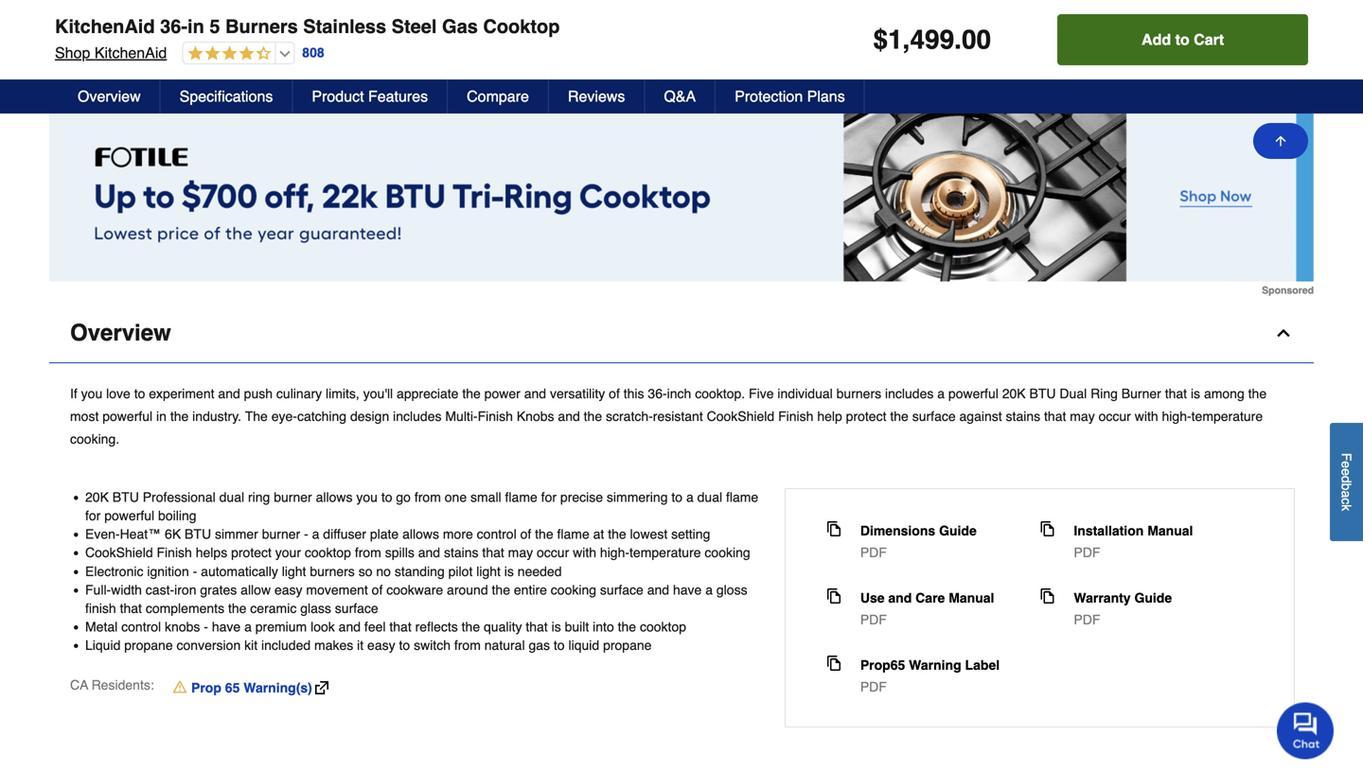 Task type: describe. For each thing, give the bounding box(es) containing it.
burner
[[1122, 386, 1162, 401]]

helps
[[196, 546, 227, 561]]

1 vertical spatial kitchenaid
[[95, 44, 167, 62]]

liquid
[[85, 638, 121, 654]]

needed
[[518, 564, 562, 579]]

link icon image
[[315, 682, 328, 695]]

protection plans
[[735, 88, 845, 105]]

0 horizontal spatial of
[[372, 583, 383, 598]]

the left entire
[[492, 583, 510, 598]]

20k btu professional dual ring burner allows you to go from one small flame for precise simmering to a dual flame for powerful boiling even-heat™ 6k btu simmer burner - a diffuser plate allows more control of the flame at the lowest setting cookshield finish helps protect your cooktop from spills and stains that may occur with high-temperature cooking electronic ignition - automatically light burners so no standing pilot light is needed full-width cast-iron grates allow easy movement of cookware around the entire cooking surface and have a gloss finish that complements the ceramic glass surface metal control knobs - have a premium look and feel that reflects the quality that is built into the cooktop liquid propane conversion kit included makes it easy to switch from natural gas to liquid propane
[[85, 490, 759, 654]]

multi-
[[445, 409, 478, 424]]

1 vertical spatial -
[[193, 564, 197, 579]]

if
[[70, 386, 77, 401]]

1 vertical spatial powerful
[[102, 409, 153, 424]]

chevron up image
[[1275, 324, 1294, 343]]

0 vertical spatial burner
[[274, 490, 312, 505]]

0 vertical spatial have
[[673, 583, 702, 598]]

0 horizontal spatial is
[[505, 564, 514, 579]]

the right into
[[618, 620, 636, 635]]

against
[[960, 409, 1003, 424]]

4.4 stars image
[[183, 45, 271, 63]]

dual
[[1060, 386, 1087, 401]]

even-
[[85, 527, 120, 542]]

heat™
[[120, 527, 161, 542]]

use and care manual pdf
[[861, 591, 995, 628]]

small
[[471, 490, 502, 505]]

2 horizontal spatial finish
[[779, 409, 814, 424]]

document image for prop65
[[827, 656, 842, 671]]

five
[[749, 386, 774, 401]]

around
[[447, 583, 488, 598]]

0 horizontal spatial flame
[[505, 490, 538, 505]]

cooktop
[[483, 16, 560, 37]]

0 horizontal spatial for
[[85, 509, 101, 524]]

5 add to cart link from the left
[[1128, 11, 1309, 53]]

ignition
[[147, 564, 189, 579]]

1 horizontal spatial surface
[[600, 583, 644, 598]]

0 vertical spatial powerful
[[949, 386, 999, 401]]

that right feel
[[390, 620, 412, 635]]

reflects
[[415, 620, 458, 635]]

installation manual pdf
[[1074, 524, 1194, 561]]

you'll
[[363, 386, 393, 401]]

setting
[[672, 527, 711, 542]]

pdf inside 'use and care manual pdf'
[[861, 613, 887, 628]]

add inside 'button'
[[1142, 31, 1172, 48]]

that down dual
[[1045, 409, 1067, 424]]

guide for dimensions guide pdf
[[939, 524, 977, 539]]

and up knobs
[[524, 386, 546, 401]]

00
[[962, 25, 992, 55]]

temperature inside 20k btu professional dual ring burner allows you to go from one small flame for precise simmering to a dual flame for powerful boiling even-heat™ 6k btu simmer burner - a diffuser plate allows more control of the flame at the lowest setting cookshield finish helps protect your cooktop from spills and stains that may occur with high-temperature cooking electronic ignition - automatically light burners so no standing pilot light is needed full-width cast-iron grates allow easy movement of cookware around the entire cooking surface and have a gloss finish that complements the ceramic glass surface metal control knobs - have a premium look and feel that reflects the quality that is built into the cooktop liquid propane conversion kit included makes it easy to switch from natural gas to liquid propane
[[630, 546, 701, 561]]

808
[[302, 45, 324, 60]]

stains inside if you love to experiment and push culinary limits, you'll appreciate the power and versatility of this 36-inch cooktop. five individual burners includes a powerful 20k btu dual ring burner that is among the most powerful in the industry. the eye-catching design includes multi-finish knobs and the scratch-resistant cookshield finish help protect the surface against stains that may occur with high-temperature cooking.
[[1006, 409, 1041, 424]]

a inside if you love to experiment and push culinary limits, you'll appreciate the power and versatility of this 36-inch cooktop. five individual burners includes a powerful 20k btu dual ring burner that is among the most powerful in the industry. the eye-catching design includes multi-finish knobs and the scratch-resistant cookshield finish help protect the surface against stains that may occur with high-temperature cooking.
[[938, 386, 945, 401]]

the right among
[[1249, 386, 1267, 401]]

protection
[[735, 88, 803, 105]]

it
[[357, 638, 364, 654]]

guide for warranty guide pdf
[[1135, 591, 1173, 606]]

in inside if you love to experiment and push culinary limits, you'll appreciate the power and versatility of this 36-inch cooktop. five individual burners includes a powerful 20k btu dual ring burner that is among the most powerful in the industry. the eye-catching design includes multi-finish knobs and the scratch-resistant cookshield finish help protect the surface against stains that may occur with high-temperature cooking.
[[156, 409, 167, 424]]

prop65 warning label pdf
[[861, 658, 1000, 695]]

warning image
[[173, 680, 187, 695]]

product features
[[312, 88, 428, 105]]

1 horizontal spatial cooktop
[[640, 620, 687, 635]]

0 vertical spatial overview button
[[59, 80, 161, 114]]

built
[[565, 620, 589, 635]]

0 vertical spatial allows
[[316, 490, 353, 505]]

stains inside 20k btu professional dual ring burner allows you to go from one small flame for precise simmering to a dual flame for powerful boiling even-heat™ 6k btu simmer burner - a diffuser plate allows more control of the flame at the lowest setting cookshield finish helps protect your cooktop from spills and stains that may occur with high-temperature cooking electronic ignition - automatically light burners so no standing pilot light is needed full-width cast-iron grates allow easy movement of cookware around the entire cooking surface and have a gloss finish that complements the ceramic glass surface metal control knobs - have a premium look and feel that reflects the quality that is built into the cooktop liquid propane conversion kit included makes it easy to switch from natural gas to liquid propane
[[444, 546, 479, 561]]

that up gas
[[526, 620, 548, 635]]

2 add to cart link from the left
[[266, 11, 448, 53]]

specifications
[[180, 88, 273, 105]]

0 vertical spatial overview
[[78, 88, 141, 105]]

residents:
[[91, 678, 154, 693]]

dimensions guide pdf
[[861, 524, 977, 561]]

and up standing
[[418, 546, 440, 561]]

protect inside if you love to experiment and push culinary limits, you'll appreciate the power and versatility of this 36-inch cooktop. five individual burners includes a powerful 20k btu dual ring burner that is among the most powerful in the industry. the eye-catching design includes multi-finish knobs and the scratch-resistant cookshield finish help protect the surface against stains that may occur with high-temperature cooking.
[[846, 409, 887, 424]]

2 vertical spatial surface
[[335, 601, 379, 616]]

look
[[311, 620, 335, 635]]

f
[[1340, 453, 1355, 461]]

5
[[210, 16, 220, 37]]

warning(s)
[[244, 681, 312, 696]]

switch
[[414, 638, 451, 654]]

the up the multi-
[[462, 386, 481, 401]]

0 vertical spatial cooking
[[705, 546, 751, 561]]

finish
[[85, 601, 116, 616]]

conversion
[[177, 638, 241, 654]]

product features button
[[293, 80, 448, 114]]

shop
[[55, 44, 90, 62]]

manual inside "installation manual pdf"
[[1148, 524, 1194, 539]]

compare button
[[448, 80, 549, 114]]

so
[[359, 564, 373, 579]]

65
[[225, 681, 240, 696]]

20k inside if you love to experiment and push culinary limits, you'll appreciate the power and versatility of this 36-inch cooktop. five individual burners includes a powerful 20k btu dual ring burner that is among the most powerful in the industry. the eye-catching design includes multi-finish knobs and the scratch-resistant cookshield finish help protect the surface against stains that may occur with high-temperature cooking.
[[1003, 386, 1026, 401]]

high- inside 20k btu professional dual ring burner allows you to go from one small flame for precise simmering to a dual flame for powerful boiling even-heat™ 6k btu simmer burner - a diffuser plate allows more control of the flame at the lowest setting cookshield finish helps protect your cooktop from spills and stains that may occur with high-temperature cooking electronic ignition - automatically light burners so no standing pilot light is needed full-width cast-iron grates allow easy movement of cookware around the entire cooking surface and have a gloss finish that complements the ceramic glass surface metal control knobs - have a premium look and feel that reflects the quality that is built into the cooktop liquid propane conversion kit included makes it easy to switch from natural gas to liquid propane
[[600, 546, 630, 561]]

burners inside 20k btu professional dual ring burner allows you to go from one small flame for precise simmering to a dual flame for powerful boiling even-heat™ 6k btu simmer burner - a diffuser plate allows more control of the flame at the lowest setting cookshield finish helps protect your cooktop from spills and stains that may occur with high-temperature cooking electronic ignition - automatically light burners so no standing pilot light is needed full-width cast-iron grates allow easy movement of cookware around the entire cooking surface and have a gloss finish that complements the ceramic glass surface metal control knobs - have a premium look and feel that reflects the quality that is built into the cooktop liquid propane conversion kit included makes it easy to switch from natural gas to liquid propane
[[310, 564, 355, 579]]

1 horizontal spatial from
[[415, 490, 441, 505]]

entire
[[514, 583, 547, 598]]

2 vertical spatial is
[[552, 620, 561, 635]]

that up around
[[482, 546, 505, 561]]

1 vertical spatial control
[[121, 620, 161, 635]]

2 horizontal spatial from
[[454, 638, 481, 654]]

2 horizontal spatial flame
[[726, 490, 759, 505]]

into
[[593, 620, 614, 635]]

boiling
[[158, 509, 197, 524]]

that right 'burner'
[[1165, 386, 1188, 401]]

simmering
[[607, 490, 668, 505]]

.
[[955, 25, 962, 55]]

document image for warranty
[[1040, 589, 1055, 604]]

1 horizontal spatial finish
[[478, 409, 513, 424]]

shop kitchenaid
[[55, 44, 167, 62]]

4 add to cart link from the left
[[912, 11, 1093, 53]]

ca residents:
[[70, 678, 154, 693]]

burners inside if you love to experiment and push culinary limits, you'll appreciate the power and versatility of this 36-inch cooktop. five individual burners includes a powerful 20k btu dual ring burner that is among the most powerful in the industry. the eye-catching design includes multi-finish knobs and the scratch-resistant cookshield finish help protect the surface against stains that may occur with high-temperature cooking.
[[837, 386, 882, 401]]

2 vertical spatial -
[[204, 620, 208, 635]]

1 horizontal spatial includes
[[885, 386, 934, 401]]

0 vertical spatial cooktop
[[305, 546, 351, 561]]

2 propane from the left
[[603, 638, 652, 654]]

btu for 6k
[[185, 527, 211, 542]]

warranty
[[1074, 591, 1131, 606]]

plate
[[370, 527, 399, 542]]

1 vertical spatial overview
[[70, 320, 171, 346]]

help
[[818, 409, 843, 424]]

pdf for installation manual pdf
[[1074, 545, 1101, 561]]

use and care manual link
[[861, 589, 995, 608]]

6k
[[165, 527, 181, 542]]

installation
[[1074, 524, 1144, 539]]

0 vertical spatial easy
[[275, 583, 303, 598]]

2 horizontal spatial -
[[304, 527, 308, 542]]

specifications button
[[161, 80, 293, 114]]

pilot
[[449, 564, 473, 579]]

electronic
[[85, 564, 143, 579]]

1 vertical spatial have
[[212, 620, 241, 635]]

natural
[[485, 638, 525, 654]]

this
[[624, 386, 644, 401]]

burners
[[225, 16, 298, 37]]

the down 'allow'
[[228, 601, 247, 616]]

go
[[396, 490, 411, 505]]

full-
[[85, 583, 111, 598]]

q&a button
[[645, 80, 716, 114]]

cookshield inside if you love to experiment and push culinary limits, you'll appreciate the power and versatility of this 36-inch cooktop. five individual burners includes a powerful 20k btu dual ring burner that is among the most powerful in the industry. the eye-catching design includes multi-finish knobs and the scratch-resistant cookshield finish help protect the surface against stains that may occur with high-temperature cooking.
[[707, 409, 775, 424]]

cookshield inside 20k btu professional dual ring burner allows you to go from one small flame for precise simmering to a dual flame for powerful boiling even-heat™ 6k btu simmer burner - a diffuser plate allows more control of the flame at the lowest setting cookshield finish helps protect your cooktop from spills and stains that may occur with high-temperature cooking electronic ignition - automatically light burners so no standing pilot light is needed full-width cast-iron grates allow easy movement of cookware around the entire cooking surface and have a gloss finish that complements the ceramic glass surface metal control knobs - have a premium look and feel that reflects the quality that is built into the cooktop liquid propane conversion kit included makes it easy to switch from natural gas to liquid propane
[[85, 546, 153, 561]]

1 horizontal spatial allows
[[403, 527, 439, 542]]

0 vertical spatial in
[[188, 16, 204, 37]]

1 vertical spatial overview button
[[49, 304, 1314, 364]]

glass
[[300, 601, 331, 616]]

more
[[443, 527, 473, 542]]

b
[[1340, 483, 1355, 491]]

complements
[[146, 601, 225, 616]]

occur inside if you love to experiment and push culinary limits, you'll appreciate the power and versatility of this 36-inch cooktop. five individual burners includes a powerful 20k btu dual ring burner that is among the most powerful in the industry. the eye-catching design includes multi-finish knobs and the scratch-resistant cookshield finish help protect the surface against stains that may occur with high-temperature cooking.
[[1099, 409, 1131, 424]]

prop65 warning label link
[[861, 656, 1000, 675]]

0 vertical spatial kitchenaid
[[55, 16, 155, 37]]

power
[[485, 386, 521, 401]]

0 horizontal spatial includes
[[393, 409, 442, 424]]

features
[[368, 88, 428, 105]]

c
[[1340, 498, 1355, 505]]

gas
[[529, 638, 550, 654]]

if you love to experiment and push culinary limits, you'll appreciate the power and versatility of this 36-inch cooktop. five individual burners includes a powerful 20k btu dual ring burner that is among the most powerful in the industry. the eye-catching design includes multi-finish knobs and the scratch-resistant cookshield finish help protect the surface against stains that may occur with high-temperature cooking.
[[70, 386, 1267, 447]]

inch
[[667, 386, 692, 401]]

$
[[874, 25, 888, 55]]

1 vertical spatial burner
[[262, 527, 300, 542]]

20k inside 20k btu professional dual ring burner allows you to go from one small flame for precise simmering to a dual flame for powerful boiling even-heat™ 6k btu simmer burner - a diffuser plate allows more control of the flame at the lowest setting cookshield finish helps protect your cooktop from spills and stains that may occur with high-temperature cooking electronic ignition - automatically light burners so no standing pilot light is needed full-width cast-iron grates allow easy movement of cookware around the entire cooking surface and have a gloss finish that complements the ceramic glass surface metal control knobs - have a premium look and feel that reflects the quality that is built into the cooktop liquid propane conversion kit included makes it easy to switch from natural gas to liquid propane
[[85, 490, 109, 505]]

powerful inside 20k btu professional dual ring burner allows you to go from one small flame for precise simmering to a dual flame for powerful boiling even-heat™ 6k btu simmer burner - a diffuser plate allows more control of the flame at the lowest setting cookshield finish helps protect your cooktop from spills and stains that may occur with high-temperature cooking electronic ignition - automatically light burners so no standing pilot light is needed full-width cast-iron grates allow easy movement of cookware around the entire cooking surface and have a gloss finish that complements the ceramic glass surface metal control knobs - have a premium look and feel that reflects the quality that is built into the cooktop liquid propane conversion kit included makes it easy to switch from natural gas to liquid propane
[[104, 509, 154, 524]]

kitchenaid 36-in 5 burners stainless steel gas cooktop
[[55, 16, 560, 37]]

dimensions
[[861, 524, 936, 539]]

versatility
[[550, 386, 605, 401]]

high- inside if you love to experiment and push culinary limits, you'll appreciate the power and versatility of this 36-inch cooktop. five individual burners includes a powerful 20k btu dual ring burner that is among the most powerful in the industry. the eye-catching design includes multi-finish knobs and the scratch-resistant cookshield finish help protect the surface against stains that may occur with high-temperature cooking.
[[1162, 409, 1192, 424]]



Task type: locate. For each thing, give the bounding box(es) containing it.
stains right against
[[1006, 409, 1041, 424]]

pdf down 'prop65' at right
[[861, 680, 887, 695]]

have up conversion
[[212, 620, 241, 635]]

add to cart inside add to cart 'button'
[[1142, 31, 1225, 48]]

compare
[[467, 88, 529, 105]]

width
[[111, 583, 142, 598]]

document image for installation
[[1040, 522, 1055, 537]]

automatically
[[201, 564, 278, 579]]

the down experiment
[[170, 409, 189, 424]]

installation manual link
[[1074, 522, 1194, 541]]

overview button down shop kitchenaid
[[59, 80, 161, 114]]

of up needed
[[520, 527, 532, 542]]

manual inside 'use and care manual pdf'
[[949, 591, 995, 606]]

powerful down love
[[102, 409, 153, 424]]

0 vertical spatial protect
[[846, 409, 887, 424]]

no
[[376, 564, 391, 579]]

propane
[[124, 638, 173, 654], [603, 638, 652, 654]]

0 horizontal spatial -
[[193, 564, 197, 579]]

surface inside if you love to experiment and push culinary limits, you'll appreciate the power and versatility of this 36-inch cooktop. five individual burners includes a powerful 20k btu dual ring burner that is among the most powerful in the industry. the eye-catching design includes multi-finish knobs and the scratch-resistant cookshield finish help protect the surface against stains that may occur with high-temperature cooking.
[[913, 409, 956, 424]]

and up industry.
[[218, 386, 240, 401]]

e up d
[[1340, 461, 1355, 469]]

cast-
[[146, 583, 174, 598]]

2 horizontal spatial btu
[[1030, 386, 1056, 401]]

for up even-
[[85, 509, 101, 524]]

manual right care
[[949, 591, 995, 606]]

1 vertical spatial allows
[[403, 527, 439, 542]]

0 vertical spatial is
[[1191, 386, 1201, 401]]

dual
[[219, 490, 244, 505], [698, 490, 723, 505]]

of
[[609, 386, 620, 401], [520, 527, 532, 542], [372, 583, 383, 598]]

document image for dimensions
[[827, 522, 842, 537]]

ring
[[1091, 386, 1118, 401]]

cooktop down diffuser on the left
[[305, 546, 351, 561]]

2 horizontal spatial surface
[[913, 409, 956, 424]]

- up iron
[[193, 564, 197, 579]]

3 add to cart link from the left
[[482, 11, 663, 53]]

kit
[[244, 638, 258, 654]]

1 horizontal spatial -
[[204, 620, 208, 635]]

for
[[541, 490, 557, 505], [85, 509, 101, 524]]

1 e from the top
[[1340, 461, 1355, 469]]

may down dual
[[1070, 409, 1095, 424]]

with inside if you love to experiment and push culinary limits, you'll appreciate the power and versatility of this 36-inch cooktop. five individual burners includes a powerful 20k btu dual ring burner that is among the most powerful in the industry. the eye-catching design includes multi-finish knobs and the scratch-resistant cookshield finish help protect the surface against stains that may occur with high-temperature cooking.
[[1135, 409, 1159, 424]]

0 vertical spatial stains
[[1006, 409, 1041, 424]]

0 vertical spatial control
[[477, 527, 517, 542]]

1 horizontal spatial 36-
[[648, 386, 667, 401]]

0 vertical spatial you
[[81, 386, 103, 401]]

2 horizontal spatial is
[[1191, 386, 1201, 401]]

0 vertical spatial 20k
[[1003, 386, 1026, 401]]

you left go
[[356, 490, 378, 505]]

metal
[[85, 620, 118, 635]]

0 vertical spatial may
[[1070, 409, 1095, 424]]

dual up setting at bottom
[[698, 490, 723, 505]]

you right if on the bottom of the page
[[81, 386, 103, 401]]

0 horizontal spatial cookshield
[[85, 546, 153, 561]]

burners
[[837, 386, 882, 401], [310, 564, 355, 579]]

36- right this on the left bottom of the page
[[648, 386, 667, 401]]

powerful up the heat™
[[104, 509, 154, 524]]

you inside 20k btu professional dual ring burner allows you to go from one small flame for precise simmering to a dual flame for powerful boiling even-heat™ 6k btu simmer burner - a diffuser plate allows more control of the flame at the lowest setting cookshield finish helps protect your cooktop from spills and stains that may occur with high-temperature cooking electronic ignition - automatically light burners so no standing pilot light is needed full-width cast-iron grates allow easy movement of cookware around the entire cooking surface and have a gloss finish that complements the ceramic glass surface metal control knobs - have a premium look and feel that reflects the quality that is built into the cooktop liquid propane conversion kit included makes it easy to switch from natural gas to liquid propane
[[356, 490, 378, 505]]

light down your
[[282, 564, 306, 579]]

- up conversion
[[204, 620, 208, 635]]

and up the it
[[339, 620, 361, 635]]

1 vertical spatial is
[[505, 564, 514, 579]]

0 vertical spatial from
[[415, 490, 441, 505]]

0 horizontal spatial easy
[[275, 583, 303, 598]]

2 horizontal spatial of
[[609, 386, 620, 401]]

0 horizontal spatial cooktop
[[305, 546, 351, 561]]

0 horizontal spatial stains
[[444, 546, 479, 561]]

0 vertical spatial btu
[[1030, 386, 1056, 401]]

0 vertical spatial burners
[[837, 386, 882, 401]]

care
[[916, 591, 945, 606]]

design
[[350, 409, 389, 424]]

0 vertical spatial of
[[609, 386, 620, 401]]

the right help
[[891, 409, 909, 424]]

1 horizontal spatial guide
[[1135, 591, 1173, 606]]

0 horizontal spatial in
[[156, 409, 167, 424]]

2 vertical spatial btu
[[185, 527, 211, 542]]

dual left ring
[[219, 490, 244, 505]]

the left quality
[[462, 620, 480, 635]]

dimensions guide link
[[861, 522, 977, 541]]

1 horizontal spatial occur
[[1099, 409, 1131, 424]]

gas
[[442, 16, 478, 37]]

0 vertical spatial high-
[[1162, 409, 1192, 424]]

cookshield down cooktop.
[[707, 409, 775, 424]]

limits,
[[326, 386, 360, 401]]

burners up movement
[[310, 564, 355, 579]]

1 vertical spatial btu
[[112, 490, 139, 505]]

prop
[[191, 681, 221, 696]]

$ 1,499 . 00
[[874, 25, 992, 55]]

0 horizontal spatial control
[[121, 620, 161, 635]]

guide inside dimensions guide pdf
[[939, 524, 977, 539]]

1 horizontal spatial control
[[477, 527, 517, 542]]

0 horizontal spatial occur
[[537, 546, 569, 561]]

1 horizontal spatial for
[[541, 490, 557, 505]]

document image left the "warranty"
[[1040, 589, 1055, 604]]

overview
[[78, 88, 141, 105], [70, 320, 171, 346]]

1 vertical spatial cooktop
[[640, 620, 687, 635]]

may up needed
[[508, 546, 533, 561]]

advertisement region
[[49, 110, 1314, 296]]

professional
[[143, 490, 216, 505]]

most
[[70, 409, 99, 424]]

1 vertical spatial high-
[[600, 546, 630, 561]]

temperature down among
[[1192, 409, 1263, 424]]

for left the precise
[[541, 490, 557, 505]]

- left diffuser on the left
[[304, 527, 308, 542]]

easy up 'ceramic'
[[275, 583, 303, 598]]

1 horizontal spatial of
[[520, 527, 532, 542]]

1 horizontal spatial 20k
[[1003, 386, 1026, 401]]

0 vertical spatial manual
[[1148, 524, 1194, 539]]

36- left 5
[[160, 16, 188, 37]]

cookshield up "electronic"
[[85, 546, 153, 561]]

f e e d b a c k button
[[1331, 423, 1364, 541]]

1 horizontal spatial easy
[[367, 638, 395, 654]]

warranty guide pdf
[[1074, 591, 1173, 628]]

0 horizontal spatial dual
[[219, 490, 244, 505]]

that down width
[[120, 601, 142, 616]]

0 vertical spatial with
[[1135, 409, 1159, 424]]

quality
[[484, 620, 522, 635]]

pdf down dimensions
[[861, 545, 887, 561]]

pdf inside dimensions guide pdf
[[861, 545, 887, 561]]

burner right ring
[[274, 490, 312, 505]]

may inside 20k btu professional dual ring burner allows you to go from one small flame for precise simmering to a dual flame for powerful boiling even-heat™ 6k btu simmer burner - a diffuser plate allows more control of the flame at the lowest setting cookshield finish helps protect your cooktop from spills and stains that may occur with high-temperature cooking electronic ignition - automatically light burners so no standing pilot light is needed full-width cast-iron grates allow easy movement of cookware around the entire cooking surface and have a gloss finish that complements the ceramic glass surface metal control knobs - have a premium look and feel that reflects the quality that is built into the cooktop liquid propane conversion kit included makes it easy to switch from natural gas to liquid propane
[[508, 546, 533, 561]]

and right 'use'
[[889, 591, 912, 606]]

1 vertical spatial of
[[520, 527, 532, 542]]

1 dual from the left
[[219, 490, 244, 505]]

resistant
[[653, 409, 703, 424]]

a inside button
[[1340, 491, 1355, 498]]

control right metal
[[121, 620, 161, 635]]

and down versatility
[[558, 409, 580, 424]]

and inside 'use and care manual pdf'
[[889, 591, 912, 606]]

1 horizontal spatial cooking
[[705, 546, 751, 561]]

allow
[[241, 583, 271, 598]]

36- inside if you love to experiment and push culinary limits, you'll appreciate the power and versatility of this 36-inch cooktop. five individual burners includes a powerful 20k btu dual ring burner that is among the most powerful in the industry. the eye-catching design includes multi-finish knobs and the scratch-resistant cookshield finish help protect the surface against stains that may occur with high-temperature cooking.
[[648, 386, 667, 401]]

overview up love
[[70, 320, 171, 346]]

pdf down 'use'
[[861, 613, 887, 628]]

cooking up built
[[551, 583, 597, 598]]

finish down 6k in the left bottom of the page
[[157, 546, 192, 561]]

at
[[593, 527, 604, 542]]

overview down shop kitchenaid
[[78, 88, 141, 105]]

label
[[965, 658, 1000, 673]]

push
[[244, 386, 273, 401]]

from right switch
[[454, 638, 481, 654]]

e up b
[[1340, 469, 1355, 476]]

1 light from the left
[[282, 564, 306, 579]]

includes
[[885, 386, 934, 401], [393, 409, 442, 424]]

occur inside 20k btu professional dual ring burner allows you to go from one small flame for precise simmering to a dual flame for powerful boiling even-heat™ 6k btu simmer burner - a diffuser plate allows more control of the flame at the lowest setting cookshield finish helps protect your cooktop from spills and stains that may occur with high-temperature cooking electronic ignition - automatically light burners so no standing pilot light is needed full-width cast-iron grates allow easy movement of cookware around the entire cooking surface and have a gloss finish that complements the ceramic glass surface metal control knobs - have a premium look and feel that reflects the quality that is built into the cooktop liquid propane conversion kit included makes it easy to switch from natural gas to liquid propane
[[537, 546, 569, 561]]

the up needed
[[535, 527, 554, 542]]

guide
[[939, 524, 977, 539], [1135, 591, 1173, 606]]

surface left against
[[913, 409, 956, 424]]

pdf
[[861, 545, 887, 561], [1074, 545, 1101, 561], [861, 613, 887, 628], [1074, 613, 1101, 628], [861, 680, 887, 695]]

is up entire
[[505, 564, 514, 579]]

burner
[[274, 490, 312, 505], [262, 527, 300, 542]]

of inside if you love to experiment and push culinary limits, you'll appreciate the power and versatility of this 36-inch cooktop. five individual burners includes a powerful 20k btu dual ring burner that is among the most powerful in the industry. the eye-catching design includes multi-finish knobs and the scratch-resistant cookshield finish help protect the surface against stains that may occur with high-temperature cooking.
[[609, 386, 620, 401]]

finish down individual
[[779, 409, 814, 424]]

culinary
[[276, 386, 322, 401]]

guide inside warranty guide pdf
[[1135, 591, 1173, 606]]

0 vertical spatial for
[[541, 490, 557, 505]]

1 horizontal spatial document image
[[1040, 522, 1055, 537]]

cart inside 'button'
[[1194, 31, 1225, 48]]

may
[[1070, 409, 1095, 424], [508, 546, 533, 561]]

from right go
[[415, 490, 441, 505]]

2 dual from the left
[[698, 490, 723, 505]]

stains
[[1006, 409, 1041, 424], [444, 546, 479, 561]]

kitchenaid up shop kitchenaid
[[55, 16, 155, 37]]

btu for 20k
[[1030, 386, 1056, 401]]

2 e from the top
[[1340, 469, 1355, 476]]

pdf inside warranty guide pdf
[[1074, 613, 1101, 628]]

add to cart button
[[1058, 14, 1309, 65]]

1 horizontal spatial flame
[[557, 527, 590, 542]]

btu
[[1030, 386, 1056, 401], [112, 490, 139, 505], [185, 527, 211, 542]]

1 vertical spatial 36-
[[648, 386, 667, 401]]

cooking.
[[70, 432, 119, 447]]

0 vertical spatial surface
[[913, 409, 956, 424]]

2 vertical spatial of
[[372, 583, 383, 598]]

to inside if you love to experiment and push culinary limits, you'll appreciate the power and versatility of this 36-inch cooktop. five individual burners includes a powerful 20k btu dual ring burner that is among the most powerful in the industry. the eye-catching design includes multi-finish knobs and the scratch-resistant cookshield finish help protect the surface against stains that may occur with high-temperature cooking.
[[134, 386, 145, 401]]

20k left dual
[[1003, 386, 1026, 401]]

guide right dimensions
[[939, 524, 977, 539]]

1 vertical spatial manual
[[949, 591, 995, 606]]

finish inside 20k btu professional dual ring burner allows you to go from one small flame for precise simmering to a dual flame for powerful boiling even-heat™ 6k btu simmer burner - a diffuser plate allows more control of the flame at the lowest setting cookshield finish helps protect your cooktop from spills and stains that may occur with high-temperature cooking electronic ignition - automatically light burners so no standing pilot light is needed full-width cast-iron grates allow easy movement of cookware around the entire cooking surface and have a gloss finish that complements the ceramic glass surface metal control knobs - have a premium look and feel that reflects the quality that is built into the cooktop liquid propane conversion kit included makes it easy to switch from natural gas to liquid propane
[[157, 546, 192, 561]]

catching
[[297, 409, 347, 424]]

flame up "gloss"
[[726, 490, 759, 505]]

f e e d b a c k
[[1340, 453, 1355, 511]]

may inside if you love to experiment and push culinary limits, you'll appreciate the power and versatility of this 36-inch cooktop. five individual burners includes a powerful 20k btu dual ring burner that is among the most powerful in the industry. the eye-catching design includes multi-finish knobs and the scratch-resistant cookshield finish help protect the surface against stains that may occur with high-temperature cooking.
[[1070, 409, 1095, 424]]

pdf inside prop65 warning label pdf
[[861, 680, 887, 695]]

kitchenaid
[[55, 16, 155, 37], [95, 44, 167, 62]]

prop 65 warning(s) link
[[173, 679, 328, 698]]

industry.
[[192, 409, 242, 424]]

scratch-
[[606, 409, 653, 424]]

pdf down the "warranty"
[[1074, 613, 1101, 628]]

pdf inside "installation manual pdf"
[[1074, 545, 1101, 561]]

of down no
[[372, 583, 383, 598]]

document image
[[827, 522, 842, 537], [1040, 589, 1055, 604], [827, 656, 842, 671]]

arrow up image
[[1274, 134, 1289, 149]]

add to cart link
[[51, 11, 232, 53], [266, 11, 448, 53], [482, 11, 663, 53], [912, 11, 1093, 53], [1128, 11, 1309, 53]]

btu up helps at the left of page
[[185, 527, 211, 542]]

from up so at bottom left
[[355, 546, 381, 561]]

prop65
[[861, 658, 906, 673]]

temperature inside if you love to experiment and push culinary limits, you'll appreciate the power and versatility of this 36-inch cooktop. five individual burners includes a powerful 20k btu dual ring burner that is among the most powerful in the industry. the eye-catching design includes multi-finish knobs and the scratch-resistant cookshield finish help protect the surface against stains that may occur with high-temperature cooking.
[[1192, 409, 1263, 424]]

0 horizontal spatial manual
[[949, 591, 995, 606]]

0 horizontal spatial 36-
[[160, 16, 188, 37]]

0 horizontal spatial document image
[[827, 589, 842, 604]]

1 propane from the left
[[124, 638, 173, 654]]

2 light from the left
[[477, 564, 501, 579]]

1 vertical spatial guide
[[1135, 591, 1173, 606]]

is left among
[[1191, 386, 1201, 401]]

btu up the heat™
[[112, 490, 139, 505]]

2 vertical spatial document image
[[827, 656, 842, 671]]

btu inside if you love to experiment and push culinary limits, you'll appreciate the power and versatility of this 36-inch cooktop. five individual burners includes a powerful 20k btu dual ring burner that is among the most powerful in the industry. the eye-catching design includes multi-finish knobs and the scratch-resistant cookshield finish help protect the surface against stains that may occur with high-temperature cooking.
[[1030, 386, 1056, 401]]

in
[[188, 16, 204, 37], [156, 409, 167, 424]]

prop 65 warning(s)
[[191, 681, 312, 696]]

cookware
[[387, 583, 443, 598]]

k
[[1340, 505, 1355, 511]]

occur down ring
[[1099, 409, 1131, 424]]

1 vertical spatial in
[[156, 409, 167, 424]]

2 vertical spatial from
[[454, 638, 481, 654]]

guide right the "warranty"
[[1135, 591, 1173, 606]]

1 horizontal spatial high-
[[1162, 409, 1192, 424]]

1 vertical spatial cooking
[[551, 583, 597, 598]]

0 vertical spatial guide
[[939, 524, 977, 539]]

flame left at
[[557, 527, 590, 542]]

1 vertical spatial temperature
[[630, 546, 701, 561]]

propane down "knobs"
[[124, 638, 173, 654]]

1 horizontal spatial burners
[[837, 386, 882, 401]]

1 horizontal spatial have
[[673, 583, 702, 598]]

0 horizontal spatial finish
[[157, 546, 192, 561]]

simmer
[[215, 527, 258, 542]]

and down the "lowest"
[[647, 583, 670, 598]]

1 vertical spatial occur
[[537, 546, 569, 561]]

allows up the spills
[[403, 527, 439, 542]]

0 horizontal spatial light
[[282, 564, 306, 579]]

0 vertical spatial cookshield
[[707, 409, 775, 424]]

protect inside 20k btu professional dual ring burner allows you to go from one small flame for precise simmering to a dual flame for powerful boiling even-heat™ 6k btu simmer burner - a diffuser plate allows more control of the flame at the lowest setting cookshield finish helps protect your cooktop from spills and stains that may occur with high-temperature cooking electronic ignition - automatically light burners so no standing pilot light is needed full-width cast-iron grates allow easy movement of cookware around the entire cooking surface and have a gloss finish that complements the ceramic glass surface metal control knobs - have a premium look and feel that reflects the quality that is built into the cooktop liquid propane conversion kit included makes it easy to switch from natural gas to liquid propane
[[231, 546, 272, 561]]

protect
[[846, 409, 887, 424], [231, 546, 272, 561]]

occur up needed
[[537, 546, 569, 561]]

cookshield
[[707, 409, 775, 424], [85, 546, 153, 561]]

1 horizontal spatial with
[[1135, 409, 1159, 424]]

document image left 'use'
[[827, 589, 842, 604]]

document image left 'prop65' at right
[[827, 656, 842, 671]]

occur
[[1099, 409, 1131, 424], [537, 546, 569, 561]]

document image left the installation
[[1040, 522, 1055, 537]]

0 horizontal spatial from
[[355, 546, 381, 561]]

document image
[[1040, 522, 1055, 537], [827, 589, 842, 604]]

stains up pilot
[[444, 546, 479, 561]]

1 vertical spatial easy
[[367, 638, 395, 654]]

liquid
[[569, 638, 600, 654]]

0 horizontal spatial burners
[[310, 564, 355, 579]]

1 horizontal spatial temperature
[[1192, 409, 1263, 424]]

a
[[938, 386, 945, 401], [687, 490, 694, 505], [1340, 491, 1355, 498], [312, 527, 320, 542], [706, 583, 713, 598], [244, 620, 252, 635]]

is inside if you love to experiment and push culinary limits, you'll appreciate the power and versatility of this 36-inch cooktop. five individual burners includes a powerful 20k btu dual ring burner that is among the most powerful in the industry. the eye-catching design includes multi-finish knobs and the scratch-resistant cookshield finish help protect the surface against stains that may occur with high-temperature cooking.
[[1191, 386, 1201, 401]]

pdf for dimensions guide pdf
[[861, 545, 887, 561]]

0 horizontal spatial have
[[212, 620, 241, 635]]

with inside 20k btu professional dual ring burner allows you to go from one small flame for precise simmering to a dual flame for powerful boiling even-heat™ 6k btu simmer burner - a diffuser plate allows more control of the flame at the lowest setting cookshield finish helps protect your cooktop from spills and stains that may occur with high-temperature cooking electronic ignition - automatically light burners so no standing pilot light is needed full-width cast-iron grates allow easy movement of cookware around the entire cooking surface and have a gloss finish that complements the ceramic glass surface metal control knobs - have a premium look and feel that reflects the quality that is built into the cooktop liquid propane conversion kit included makes it easy to switch from natural gas to liquid propane
[[573, 546, 597, 561]]

burners up help
[[837, 386, 882, 401]]

flame right small
[[505, 490, 538, 505]]

btu left dual
[[1030, 386, 1056, 401]]

e
[[1340, 461, 1355, 469], [1340, 469, 1355, 476]]

surface up into
[[600, 583, 644, 598]]

1 vertical spatial you
[[356, 490, 378, 505]]

feel
[[365, 620, 386, 635]]

1 add to cart link from the left
[[51, 11, 232, 53]]

is left built
[[552, 620, 561, 635]]

1 vertical spatial burners
[[310, 564, 355, 579]]

1 vertical spatial for
[[85, 509, 101, 524]]

you inside if you love to experiment and push culinary limits, you'll appreciate the power and versatility of this 36-inch cooktop. five individual burners includes a powerful 20k btu dual ring burner that is among the most powerful in the industry. the eye-catching design includes multi-finish knobs and the scratch-resistant cookshield finish help protect the surface against stains that may occur with high-temperature cooking.
[[81, 386, 103, 401]]

to inside 'button'
[[1176, 31, 1190, 48]]

cooking up "gloss"
[[705, 546, 751, 561]]

burner up your
[[262, 527, 300, 542]]

the right at
[[608, 527, 627, 542]]

0 vertical spatial 36-
[[160, 16, 188, 37]]

knobs
[[165, 620, 200, 635]]

you
[[81, 386, 103, 401], [356, 490, 378, 505]]

1 vertical spatial from
[[355, 546, 381, 561]]

document image for use
[[827, 589, 842, 604]]

1 horizontal spatial light
[[477, 564, 501, 579]]

reviews button
[[549, 80, 645, 114]]

1 horizontal spatial you
[[356, 490, 378, 505]]

control down small
[[477, 527, 517, 542]]

temperature down the "lowest"
[[630, 546, 701, 561]]

propane down into
[[603, 638, 652, 654]]

pdf down the installation
[[1074, 545, 1101, 561]]

1 vertical spatial cookshield
[[85, 546, 153, 561]]

love
[[106, 386, 131, 401]]

flame
[[505, 490, 538, 505], [726, 490, 759, 505], [557, 527, 590, 542]]

easy down feel
[[367, 638, 395, 654]]

pdf for warranty guide pdf
[[1074, 613, 1101, 628]]

ca
[[70, 678, 88, 693]]

use
[[861, 591, 885, 606]]

1 horizontal spatial dual
[[698, 490, 723, 505]]

chat invite button image
[[1277, 702, 1335, 760]]

manual right the installation
[[1148, 524, 1194, 539]]

the down versatility
[[584, 409, 602, 424]]

your
[[275, 546, 301, 561]]

is
[[1191, 386, 1201, 401], [505, 564, 514, 579], [552, 620, 561, 635]]

gloss
[[717, 583, 748, 598]]

in left 5
[[188, 16, 204, 37]]

individual
[[778, 386, 833, 401]]

0 horizontal spatial allows
[[316, 490, 353, 505]]

-
[[304, 527, 308, 542], [193, 564, 197, 579], [204, 620, 208, 635]]

1 horizontal spatial is
[[552, 620, 561, 635]]

20k up even-
[[85, 490, 109, 505]]



Task type: vqa. For each thing, say whether or not it's contained in the screenshot.
Manual inside the Use and Care Manual PDF
yes



